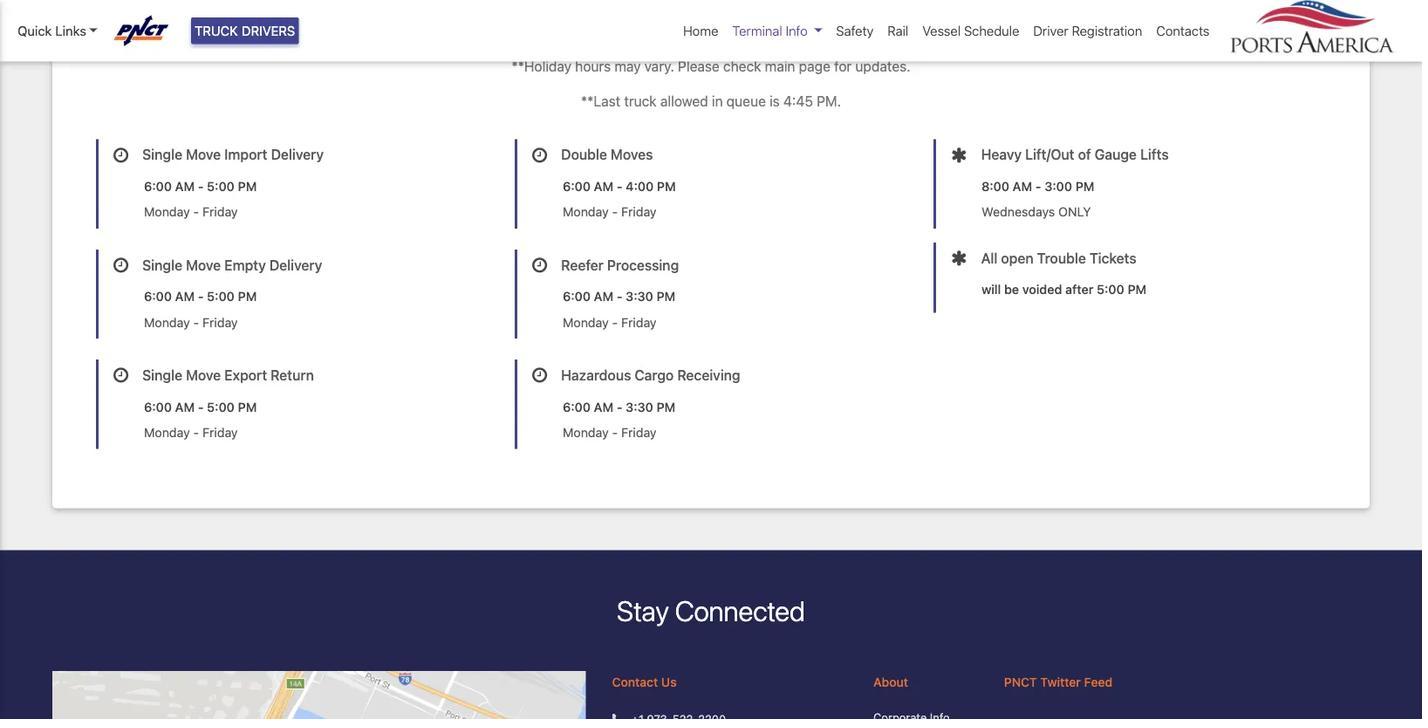 Task type: vqa. For each thing, say whether or not it's contained in the screenshot.
SEALAND
no



Task type: describe. For each thing, give the bounding box(es) containing it.
hazardous cargo receiving
[[561, 367, 741, 383]]

export
[[225, 367, 267, 383]]

terminal info
[[733, 23, 808, 38]]

double
[[561, 146, 607, 163]]

all open trouble tickets
[[982, 249, 1137, 266]]

3:00
[[1045, 179, 1073, 193]]

6:00 for single move import delivery
[[144, 179, 172, 193]]

monday - friday for hazardous cargo receiving
[[563, 425, 657, 440]]

single move empty delivery
[[142, 256, 322, 273]]

friday for double moves
[[621, 204, 657, 219]]

single for single move import delivery
[[142, 146, 182, 163]]

6:00 for double moves
[[563, 179, 591, 193]]

hours
[[575, 58, 611, 74]]

driver registration link
[[1027, 14, 1150, 48]]

**last truck allowed in queue is 4:45 pm.
[[581, 92, 841, 109]]

5:00 for single move empty delivery
[[207, 289, 235, 304]]

am for double moves
[[594, 179, 614, 193]]

friday for hazardous cargo receiving
[[621, 425, 657, 440]]

about
[[874, 675, 909, 689]]

twitter
[[1041, 675, 1081, 689]]

vary.
[[645, 58, 674, 74]]

pm.
[[817, 92, 841, 109]]

moves
[[611, 146, 653, 163]]

lift/out
[[1026, 146, 1075, 163]]

links
[[55, 23, 86, 38]]

rail
[[888, 23, 909, 38]]

will be voided after 5:00 pm
[[982, 282, 1147, 297]]

am for reefer processing
[[594, 289, 614, 304]]

truck drivers link
[[191, 17, 299, 44]]

truck drivers
[[195, 23, 295, 38]]

home link
[[676, 14, 726, 48]]

6:00 am - 3:30 pm for cargo
[[563, 399, 676, 414]]

updates.
[[856, 58, 911, 74]]

reefer processing
[[561, 256, 679, 273]]

8:00
[[982, 179, 1010, 193]]

gauge
[[1095, 146, 1137, 163]]

safety
[[836, 23, 874, 38]]

move for empty
[[186, 256, 221, 273]]

open
[[1001, 249, 1034, 266]]

monday for hazardous cargo receiving
[[563, 425, 609, 440]]

only
[[1059, 204, 1091, 219]]

please
[[678, 58, 720, 74]]

allowed
[[661, 92, 708, 109]]

move for export
[[186, 367, 221, 383]]

will
[[982, 282, 1001, 297]]

us
[[662, 675, 677, 689]]

info
[[786, 23, 808, 38]]

voided
[[1023, 282, 1063, 297]]

monday - friday for single move export return
[[144, 425, 238, 440]]

**holiday hours may vary. please check main page for updates.
[[512, 58, 911, 74]]

be
[[1005, 282, 1020, 297]]

pm for single move empty delivery
[[238, 289, 257, 304]]

delivery for single move import delivery
[[271, 146, 324, 163]]

monday - friday for reefer processing
[[563, 315, 657, 330]]

single move export return
[[142, 367, 314, 383]]

all
[[982, 249, 998, 266]]

vessel
[[923, 23, 961, 38]]

vessel schedule
[[923, 23, 1020, 38]]

is
[[770, 92, 780, 109]]

contacts
[[1157, 23, 1210, 38]]

**holiday
[[512, 58, 572, 74]]

4:45
[[784, 92, 813, 109]]

monday - friday for single move empty delivery
[[144, 315, 238, 330]]

friday for single move empty delivery
[[203, 315, 238, 330]]

contact us
[[612, 675, 677, 689]]

move for import
[[186, 146, 221, 163]]

stay connected
[[617, 594, 806, 627]]

page
[[799, 58, 831, 74]]

lifts
[[1141, 146, 1169, 163]]

may
[[615, 58, 641, 74]]

heavy lift/out of gauge lifts
[[982, 146, 1169, 163]]

connected
[[675, 594, 806, 627]]

6:00 for reefer processing
[[563, 289, 591, 304]]

registration
[[1072, 23, 1143, 38]]

of
[[1078, 146, 1092, 163]]

terminal
[[733, 23, 783, 38]]

main
[[658, 16, 709, 41]]

in
[[712, 92, 723, 109]]

feed
[[1084, 675, 1113, 689]]

5:00 for single move import delivery
[[207, 179, 235, 193]]

**last
[[581, 92, 621, 109]]

6:00 am - 5:00 pm for import
[[144, 179, 257, 193]]

terminal info link
[[726, 14, 829, 48]]

quick
[[17, 23, 52, 38]]

quick links
[[17, 23, 86, 38]]

friday for single move import delivery
[[203, 204, 238, 219]]

rail link
[[881, 14, 916, 48]]

pm for single move export return
[[238, 399, 257, 414]]

driver
[[1034, 23, 1069, 38]]

single for single move export return
[[142, 367, 182, 383]]

schedule
[[964, 23, 1020, 38]]

monday for single move empty delivery
[[144, 315, 190, 330]]

cargo
[[635, 367, 674, 383]]

pnct
[[1004, 675, 1038, 689]]



Task type: locate. For each thing, give the bounding box(es) containing it.
monday up hazardous
[[563, 315, 609, 330]]

hazardous
[[561, 367, 631, 383]]

2 3:30 from the top
[[626, 399, 654, 414]]

truck
[[624, 92, 657, 109]]

6:00 for single move empty delivery
[[144, 289, 172, 304]]

6:00 am - 5:00 pm down single move import delivery
[[144, 179, 257, 193]]

pm for hazardous cargo receiving
[[657, 399, 676, 414]]

0 vertical spatial 3:30
[[626, 289, 654, 304]]

move left import
[[186, 146, 221, 163]]

pnct twitter feed
[[1004, 675, 1113, 689]]

monday - friday for double moves
[[563, 204, 657, 219]]

monday for double moves
[[563, 204, 609, 219]]

wednesdays only
[[982, 204, 1091, 219]]

monday - friday for single move import delivery
[[144, 204, 238, 219]]

pm down empty
[[238, 289, 257, 304]]

1 6:00 am - 5:00 pm from the top
[[144, 179, 257, 193]]

pm down import
[[238, 179, 257, 193]]

am down 'single move export return'
[[175, 399, 195, 414]]

am down single move import delivery
[[175, 179, 195, 193]]

monday for single move import delivery
[[144, 204, 190, 219]]

delivery for single move empty delivery
[[270, 256, 322, 273]]

6:00 for hazardous cargo receiving
[[563, 399, 591, 414]]

am down hazardous
[[594, 399, 614, 414]]

main
[[765, 58, 796, 74]]

6:00
[[144, 179, 172, 193], [563, 179, 591, 193], [144, 289, 172, 304], [563, 289, 591, 304], [144, 399, 172, 414], [563, 399, 591, 414]]

pm down export
[[238, 399, 257, 414]]

pm for heavy lift/out of gauge lifts
[[1076, 179, 1095, 193]]

truck
[[195, 23, 238, 38]]

3:30 down the processing
[[626, 289, 654, 304]]

friday up 'single move export return'
[[203, 315, 238, 330]]

move left export
[[186, 367, 221, 383]]

pm for double moves
[[657, 179, 676, 193]]

6:00 am - 3:30 pm for processing
[[563, 289, 676, 304]]

2 single from the top
[[142, 256, 182, 273]]

am down "reefer processing"
[[594, 289, 614, 304]]

contact
[[612, 675, 658, 689]]

6:00 am - 5:00 pm
[[144, 179, 257, 193], [144, 289, 257, 304], [144, 399, 257, 414]]

3:30 for processing
[[626, 289, 654, 304]]

6:00 am - 5:00 pm for empty
[[144, 289, 257, 304]]

monday - friday down 6:00 am - 4:00 pm
[[563, 204, 657, 219]]

for
[[835, 58, 852, 74]]

am down single move empty delivery
[[175, 289, 195, 304]]

friday up single move empty delivery
[[203, 204, 238, 219]]

monday for single move export return
[[144, 425, 190, 440]]

0 vertical spatial single
[[142, 146, 182, 163]]

friday for single move export return
[[203, 425, 238, 440]]

5:00 down 'single move export return'
[[207, 399, 235, 414]]

pm down tickets
[[1128, 282, 1147, 297]]

pm down cargo
[[657, 399, 676, 414]]

0 vertical spatial move
[[186, 146, 221, 163]]

single left export
[[142, 367, 182, 383]]

6:00 down single move empty delivery
[[144, 289, 172, 304]]

vessel schedule link
[[916, 14, 1027, 48]]

0 vertical spatial delivery
[[271, 146, 324, 163]]

6:00 am - 3:30 pm down hazardous
[[563, 399, 676, 414]]

drivers
[[242, 23, 295, 38]]

1 3:30 from the top
[[626, 289, 654, 304]]

monday
[[144, 204, 190, 219], [563, 204, 609, 219], [144, 315, 190, 330], [563, 315, 609, 330], [144, 425, 190, 440], [563, 425, 609, 440]]

monday - friday down hazardous
[[563, 425, 657, 440]]

driver registration
[[1034, 23, 1143, 38]]

am
[[175, 179, 195, 193], [594, 179, 614, 193], [1013, 179, 1033, 193], [175, 289, 195, 304], [594, 289, 614, 304], [175, 399, 195, 414], [594, 399, 614, 414]]

pm
[[238, 179, 257, 193], [657, 179, 676, 193], [1076, 179, 1095, 193], [1128, 282, 1147, 297], [238, 289, 257, 304], [657, 289, 676, 304], [238, 399, 257, 414], [657, 399, 676, 414]]

friday down the hazardous cargo receiving
[[621, 425, 657, 440]]

5:00 down single move empty delivery
[[207, 289, 235, 304]]

5:00 down single move import delivery
[[207, 179, 235, 193]]

pm right 3:00
[[1076, 179, 1095, 193]]

2 6:00 am - 5:00 pm from the top
[[144, 289, 257, 304]]

0 vertical spatial 6:00 am - 3:30 pm
[[563, 289, 676, 304]]

friday for reefer processing
[[621, 315, 657, 330]]

am down double moves
[[594, 179, 614, 193]]

3:30 down the hazardous cargo receiving
[[626, 399, 654, 414]]

monday - friday up hazardous
[[563, 315, 657, 330]]

friday down 'single move export return'
[[203, 425, 238, 440]]

tickets
[[1090, 249, 1137, 266]]

delivery right empty
[[270, 256, 322, 273]]

monday - friday up single move empty delivery
[[144, 204, 238, 219]]

main gate
[[658, 16, 764, 41]]

after
[[1066, 282, 1094, 297]]

pm for single move import delivery
[[238, 179, 257, 193]]

return
[[271, 367, 314, 383]]

empty
[[225, 256, 266, 273]]

pm right 4:00 on the left top of the page
[[657, 179, 676, 193]]

contacts link
[[1150, 14, 1217, 48]]

2 vertical spatial single
[[142, 367, 182, 383]]

delivery right import
[[271, 146, 324, 163]]

delivery
[[271, 146, 324, 163], [270, 256, 322, 273]]

pm for reefer processing
[[657, 289, 676, 304]]

6:00 down hazardous
[[563, 399, 591, 414]]

reefer
[[561, 256, 604, 273]]

monday - friday
[[144, 204, 238, 219], [563, 204, 657, 219], [144, 315, 238, 330], [563, 315, 657, 330], [144, 425, 238, 440], [563, 425, 657, 440]]

trouble
[[1038, 249, 1086, 266]]

3 move from the top
[[186, 367, 221, 383]]

am for single move empty delivery
[[175, 289, 195, 304]]

am up 'wednesdays'
[[1013, 179, 1033, 193]]

single left import
[[142, 146, 182, 163]]

5:00 right after
[[1097, 282, 1125, 297]]

home
[[683, 23, 719, 38]]

move left empty
[[186, 256, 221, 273]]

quick links link
[[17, 21, 98, 41]]

5:00
[[207, 179, 235, 193], [1097, 282, 1125, 297], [207, 289, 235, 304], [207, 399, 235, 414]]

1 6:00 am - 3:30 pm from the top
[[563, 289, 676, 304]]

monday for reefer processing
[[563, 315, 609, 330]]

queue
[[727, 92, 766, 109]]

2 move from the top
[[186, 256, 221, 273]]

1 move from the top
[[186, 146, 221, 163]]

friday up the hazardous cargo receiving
[[621, 315, 657, 330]]

1 vertical spatial 6:00 am - 3:30 pm
[[563, 399, 676, 414]]

5:00 for single move export return
[[207, 399, 235, 414]]

monday up single move empty delivery
[[144, 204, 190, 219]]

monday down 'single move export return'
[[144, 425, 190, 440]]

1 vertical spatial single
[[142, 256, 182, 273]]

gate
[[714, 16, 764, 41]]

pm down the processing
[[657, 289, 676, 304]]

3:30
[[626, 289, 654, 304], [626, 399, 654, 414]]

6:00 am - 3:30 pm
[[563, 289, 676, 304], [563, 399, 676, 414]]

6:00 down double
[[563, 179, 591, 193]]

3 6:00 am - 5:00 pm from the top
[[144, 399, 257, 414]]

6:00 am - 5:00 pm for export
[[144, 399, 257, 414]]

8:00 am - 3:00 pm
[[982, 179, 1095, 193]]

6:00 down single move import delivery
[[144, 179, 172, 193]]

monday up 'single move export return'
[[144, 315, 190, 330]]

wednesdays
[[982, 204, 1055, 219]]

heavy
[[982, 146, 1022, 163]]

6:00 down 'single move export return'
[[144, 399, 172, 414]]

2 6:00 am - 3:30 pm from the top
[[563, 399, 676, 414]]

6:00 am - 5:00 pm down 'single move export return'
[[144, 399, 257, 414]]

check
[[724, 58, 762, 74]]

2 vertical spatial move
[[186, 367, 221, 383]]

monday - friday up 'single move export return'
[[144, 315, 238, 330]]

1 single from the top
[[142, 146, 182, 163]]

double moves
[[561, 146, 653, 163]]

6:00 down reefer
[[563, 289, 591, 304]]

am for single move export return
[[175, 399, 195, 414]]

move
[[186, 146, 221, 163], [186, 256, 221, 273], [186, 367, 221, 383]]

am for hazardous cargo receiving
[[594, 399, 614, 414]]

3:30 for cargo
[[626, 399, 654, 414]]

monday - friday down 'single move export return'
[[144, 425, 238, 440]]

6:00 am - 5:00 pm down single move empty delivery
[[144, 289, 257, 304]]

6:00 am - 3:30 pm down "reefer processing"
[[563, 289, 676, 304]]

-
[[198, 179, 204, 193], [617, 179, 623, 193], [1036, 179, 1042, 193], [193, 204, 199, 219], [612, 204, 618, 219], [198, 289, 204, 304], [617, 289, 623, 304], [193, 315, 199, 330], [612, 315, 618, 330], [198, 399, 204, 414], [617, 399, 623, 414], [193, 425, 199, 440], [612, 425, 618, 440]]

friday
[[203, 204, 238, 219], [621, 204, 657, 219], [203, 315, 238, 330], [621, 315, 657, 330], [203, 425, 238, 440], [621, 425, 657, 440]]

single for single move empty delivery
[[142, 256, 182, 273]]

processing
[[607, 256, 679, 273]]

single left empty
[[142, 256, 182, 273]]

monday down 6:00 am - 4:00 pm
[[563, 204, 609, 219]]

safety link
[[829, 14, 881, 48]]

6:00 am - 4:00 pm
[[563, 179, 676, 193]]

single
[[142, 146, 182, 163], [142, 256, 182, 273], [142, 367, 182, 383]]

1 vertical spatial move
[[186, 256, 221, 273]]

stay
[[617, 594, 669, 627]]

single move import delivery
[[142, 146, 324, 163]]

monday down hazardous
[[563, 425, 609, 440]]

1 vertical spatial delivery
[[270, 256, 322, 273]]

2 vertical spatial 6:00 am - 5:00 pm
[[144, 399, 257, 414]]

1 vertical spatial 6:00 am - 5:00 pm
[[144, 289, 257, 304]]

4:00
[[626, 179, 654, 193]]

6:00 for single move export return
[[144, 399, 172, 414]]

am for single move import delivery
[[175, 179, 195, 193]]

friday down 4:00 on the left top of the page
[[621, 204, 657, 219]]

receiving
[[678, 367, 741, 383]]

am for heavy lift/out of gauge lifts
[[1013, 179, 1033, 193]]

0 vertical spatial 6:00 am - 5:00 pm
[[144, 179, 257, 193]]

import
[[225, 146, 268, 163]]

3 single from the top
[[142, 367, 182, 383]]

1 vertical spatial 3:30
[[626, 399, 654, 414]]



